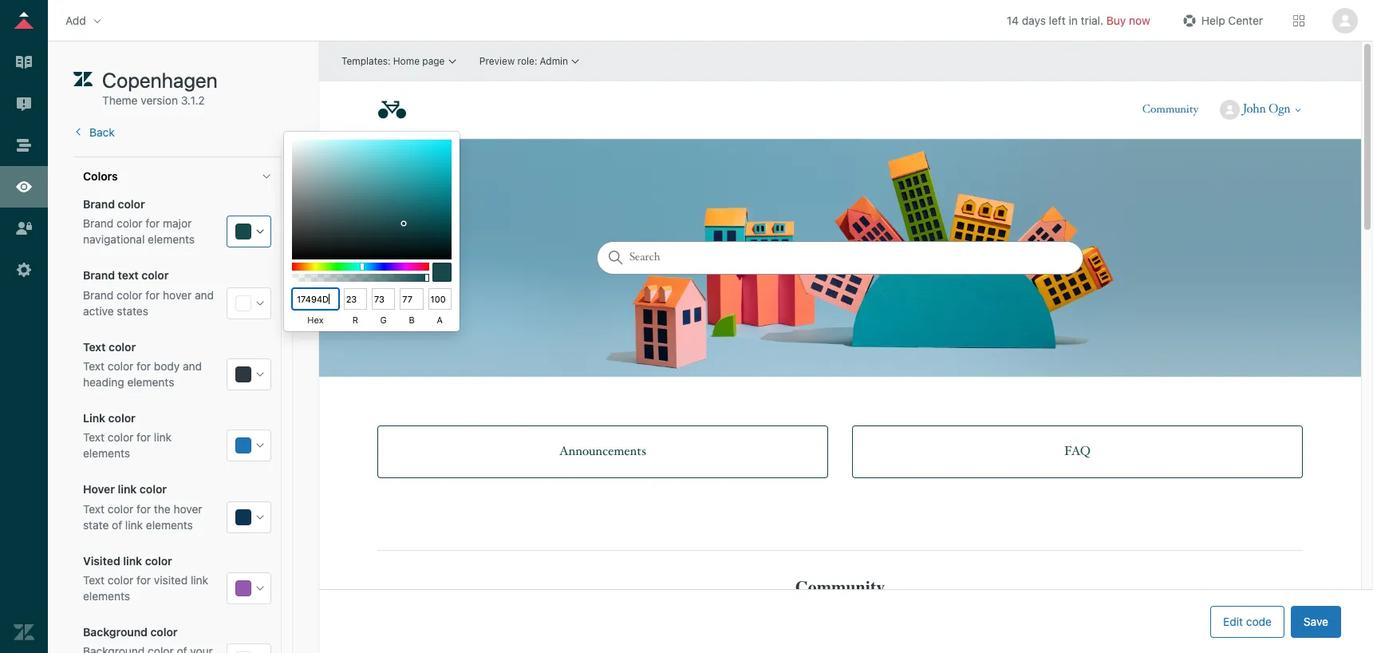 Task type: locate. For each thing, give the bounding box(es) containing it.
for left major
[[146, 217, 160, 230]]

color right the 'text'
[[142, 269, 169, 282]]

center
[[1229, 13, 1264, 27]]

link color
[[83, 411, 136, 425]]

brand left the 'text'
[[83, 269, 115, 282]]

help center button
[[1175, 8, 1269, 32]]

elements down the
[[146, 518, 193, 531]]

color right link
[[108, 411, 136, 425]]

brand
[[83, 197, 115, 211], [83, 217, 114, 230], [83, 269, 115, 282], [83, 288, 114, 301]]

colors
[[83, 169, 118, 183]]

4 text from the top
[[83, 502, 105, 515]]

color up visited
[[145, 554, 172, 568]]

5 text from the top
[[83, 573, 105, 587]]

link up hover link color
[[154, 431, 172, 444]]

hex
[[308, 315, 324, 325]]

14 days left in trial. buy now
[[1007, 13, 1151, 27]]

for inside text color for the hover state of link elements
[[137, 502, 151, 515]]

brand color for major navigational elements
[[83, 217, 195, 246]]

3 brand from the top
[[83, 269, 115, 282]]

brand for brand color for hover and active states
[[83, 288, 114, 301]]

for inside text color for body and heading elements
[[137, 359, 151, 373]]

brand color
[[83, 197, 145, 211]]

color for text color
[[109, 340, 136, 354]]

elements inside text color for the hover state of link elements
[[146, 518, 193, 531]]

elements down visited
[[83, 589, 130, 603]]

color inside text color for visited link elements
[[108, 573, 134, 587]]

color up navigational
[[117, 217, 143, 230]]

days
[[1022, 13, 1047, 27]]

color for text color for body and heading elements
[[108, 359, 134, 373]]

text inside text color for the hover state of link elements
[[83, 502, 105, 515]]

r
[[353, 315, 358, 325]]

link inside text color for link elements
[[154, 431, 172, 444]]

for for visited
[[137, 573, 151, 587]]

text
[[83, 340, 106, 354], [83, 359, 105, 373], [83, 431, 105, 444], [83, 502, 105, 515], [83, 573, 105, 587]]

1 vertical spatial hover
[[174, 502, 202, 515]]

link
[[154, 431, 172, 444], [118, 483, 137, 496], [125, 518, 143, 531], [123, 554, 142, 568], [191, 573, 208, 587]]

and
[[195, 288, 214, 301], [183, 359, 202, 373]]

text for text color
[[83, 340, 106, 354]]

now
[[1130, 13, 1151, 27]]

navigational
[[83, 233, 145, 246]]

link right of
[[125, 518, 143, 531]]

elements inside text color for body and heading elements
[[127, 375, 174, 389]]

color down visited link color
[[108, 573, 134, 587]]

code
[[1247, 614, 1273, 628]]

brand text color
[[83, 269, 169, 282]]

2 brand from the top
[[83, 217, 114, 230]]

for inside text color for visited link elements
[[137, 573, 151, 587]]

brand up navigational
[[83, 217, 114, 230]]

moderate content image
[[14, 93, 34, 114]]

visited
[[83, 554, 120, 568]]

color inside text color for body and heading elements
[[108, 359, 134, 373]]

and inside text color for body and heading elements
[[183, 359, 202, 373]]

elements
[[148, 233, 195, 246], [127, 375, 174, 389], [83, 446, 130, 460], [146, 518, 193, 531], [83, 589, 130, 603]]

text inside text color for link elements
[[83, 431, 105, 444]]

4 brand from the top
[[83, 288, 114, 301]]

a
[[437, 315, 443, 325]]

text color
[[83, 340, 136, 354]]

body
[[154, 359, 180, 373]]

back
[[89, 125, 115, 139]]

color inside brand color for hover and active states
[[117, 288, 143, 301]]

customize design image
[[14, 176, 34, 197]]

and for brand color for hover and active states
[[195, 288, 214, 301]]

brand inside brand color for major navigational elements
[[83, 217, 114, 230]]

buy
[[1107, 13, 1127, 27]]

brand up active
[[83, 288, 114, 301]]

color down text color for visited link elements at the left of the page
[[150, 625, 178, 639]]

3 text from the top
[[83, 431, 105, 444]]

link right visited
[[191, 573, 208, 587]]

color for text color for visited link elements
[[108, 573, 134, 587]]

elements inside brand color for major navigational elements
[[148, 233, 195, 246]]

edit code
[[1224, 614, 1273, 628]]

brand down colors
[[83, 197, 115, 211]]

for down visited link color
[[137, 573, 151, 587]]

1 text from the top
[[83, 340, 106, 354]]

None field
[[292, 288, 339, 310], [344, 288, 367, 310], [372, 288, 395, 310], [400, 288, 424, 310], [428, 288, 452, 310], [292, 288, 339, 310], [344, 288, 367, 310], [372, 288, 395, 310], [400, 288, 424, 310], [428, 288, 452, 310]]

color up states
[[117, 288, 143, 301]]

and inside brand color for hover and active states
[[195, 288, 214, 301]]

None button
[[1331, 8, 1361, 33]]

color up of
[[108, 502, 134, 515]]

color for brand color for major navigational elements
[[117, 217, 143, 230]]

color down link color in the left bottom of the page
[[108, 431, 134, 444]]

color inside brand color for major navigational elements
[[117, 217, 143, 230]]

color for link color
[[108, 411, 136, 425]]

for inside brand color for major navigational elements
[[146, 217, 160, 230]]

color up brand color for major navigational elements
[[118, 197, 145, 211]]

1 brand from the top
[[83, 197, 115, 211]]

zendesk image
[[14, 622, 34, 643]]

link
[[83, 411, 105, 425]]

text for text color for link elements
[[83, 431, 105, 444]]

hover inside brand color for hover and active states
[[163, 288, 192, 301]]

14
[[1007, 13, 1019, 27]]

link inside text color for visited link elements
[[191, 573, 208, 587]]

elements down link color in the left bottom of the page
[[83, 446, 130, 460]]

text inside text color for body and heading elements
[[83, 359, 105, 373]]

state
[[83, 518, 109, 531]]

hover
[[163, 288, 192, 301], [174, 502, 202, 515]]

for for link
[[137, 431, 151, 444]]

color
[[118, 197, 145, 211], [117, 217, 143, 230], [142, 269, 169, 282], [117, 288, 143, 301], [109, 340, 136, 354], [108, 359, 134, 373], [108, 411, 136, 425], [108, 431, 134, 444], [140, 483, 167, 496], [108, 502, 134, 515], [145, 554, 172, 568], [108, 573, 134, 587], [150, 625, 178, 639]]

elements down body
[[127, 375, 174, 389]]

for up states
[[146, 288, 160, 301]]

link right hover
[[118, 483, 137, 496]]

hover right the
[[174, 502, 202, 515]]

hover down brand text color
[[163, 288, 192, 301]]

help
[[1202, 13, 1226, 27]]

brand inside brand color for hover and active states
[[83, 288, 114, 301]]

color inside text color for link elements
[[108, 431, 134, 444]]

user permissions image
[[14, 218, 34, 239]]

for left the
[[137, 502, 151, 515]]

text color for visited link elements
[[83, 573, 208, 603]]

elements down major
[[148, 233, 195, 246]]

for left body
[[137, 359, 151, 373]]

0 vertical spatial hover
[[163, 288, 192, 301]]

for inside brand color for hover and active states
[[146, 288, 160, 301]]

0 vertical spatial and
[[195, 288, 214, 301]]

settings image
[[14, 259, 34, 280]]

for for major
[[146, 217, 160, 230]]

color up text color for body and heading elements
[[109, 340, 136, 354]]

elements inside text color for visited link elements
[[83, 589, 130, 603]]

color inside text color for the hover state of link elements
[[108, 502, 134, 515]]

1 vertical spatial and
[[183, 359, 202, 373]]

text inside text color for visited link elements
[[83, 573, 105, 587]]

add
[[65, 13, 86, 27]]

for
[[146, 217, 160, 230], [146, 288, 160, 301], [137, 359, 151, 373], [137, 431, 151, 444], [137, 502, 151, 515], [137, 573, 151, 587]]

for inside text color for link elements
[[137, 431, 151, 444]]

color down text color
[[108, 359, 134, 373]]

2 text from the top
[[83, 359, 105, 373]]

for for the
[[137, 502, 151, 515]]

for up hover link color
[[137, 431, 151, 444]]

save button
[[1292, 606, 1342, 637]]



Task type: describe. For each thing, give the bounding box(es) containing it.
visited link color
[[83, 554, 172, 568]]

visited
[[154, 573, 188, 587]]

trial.
[[1082, 13, 1104, 27]]

for for body
[[137, 359, 151, 373]]

text color for the hover state of link elements
[[83, 502, 202, 531]]

version
[[141, 93, 178, 107]]

active
[[83, 304, 114, 317]]

3.1.2
[[181, 93, 205, 107]]

g
[[380, 315, 387, 325]]

text
[[118, 269, 139, 282]]

heading
[[83, 375, 124, 389]]

background
[[83, 625, 148, 639]]

text for text color for body and heading elements
[[83, 359, 105, 373]]

hover
[[83, 483, 115, 496]]

back link
[[73, 125, 115, 139]]

hover link color
[[83, 483, 167, 496]]

Add button
[[61, 8, 108, 32]]

help center
[[1202, 13, 1264, 27]]

for for hover
[[146, 288, 160, 301]]

brand for brand color for major navigational elements
[[83, 217, 114, 230]]

color up the
[[140, 483, 167, 496]]

color for background color
[[150, 625, 178, 639]]

save
[[1304, 614, 1329, 628]]

arrange content image
[[14, 135, 34, 156]]

zendesk products image
[[1294, 15, 1305, 26]]

elements inside text color for link elements
[[83, 446, 130, 460]]

text color for body and heading elements
[[83, 359, 202, 389]]

edit code button
[[1211, 606, 1285, 637]]

and for text color for body and heading elements
[[183, 359, 202, 373]]

hover inside text color for the hover state of link elements
[[174, 502, 202, 515]]

background color
[[83, 625, 178, 639]]

theme type image
[[73, 67, 93, 93]]

brand for brand text color
[[83, 269, 115, 282]]

copenhagen theme version 3.1.2
[[102, 68, 218, 107]]

brand color for hover and active states
[[83, 288, 214, 317]]

left
[[1050, 13, 1066, 27]]

edit
[[1224, 614, 1244, 628]]

color for text color for the hover state of link elements
[[108, 502, 134, 515]]

major
[[163, 217, 192, 230]]

manage articles image
[[14, 52, 34, 73]]

copenhagen
[[102, 68, 218, 92]]

theme
[[102, 93, 138, 107]]

states
[[117, 304, 148, 317]]

the
[[154, 502, 171, 515]]

color for brand color
[[118, 197, 145, 211]]

brand for brand color
[[83, 197, 115, 211]]

in
[[1069, 13, 1078, 27]]

color for brand color for hover and active states
[[117, 288, 143, 301]]

link up text color for visited link elements at the left of the page
[[123, 554, 142, 568]]

text for text color for visited link elements
[[83, 573, 105, 587]]

text color for link elements
[[83, 431, 172, 460]]

b
[[409, 315, 415, 325]]

text for text color for the hover state of link elements
[[83, 502, 105, 515]]

link inside text color for the hover state of link elements
[[125, 518, 143, 531]]

color for text color for link elements
[[108, 431, 134, 444]]

colors button
[[73, 157, 281, 196]]

of
[[112, 518, 122, 531]]



Task type: vqa. For each thing, say whether or not it's contained in the screenshot.
'Home page elements' Dropdown Button
no



